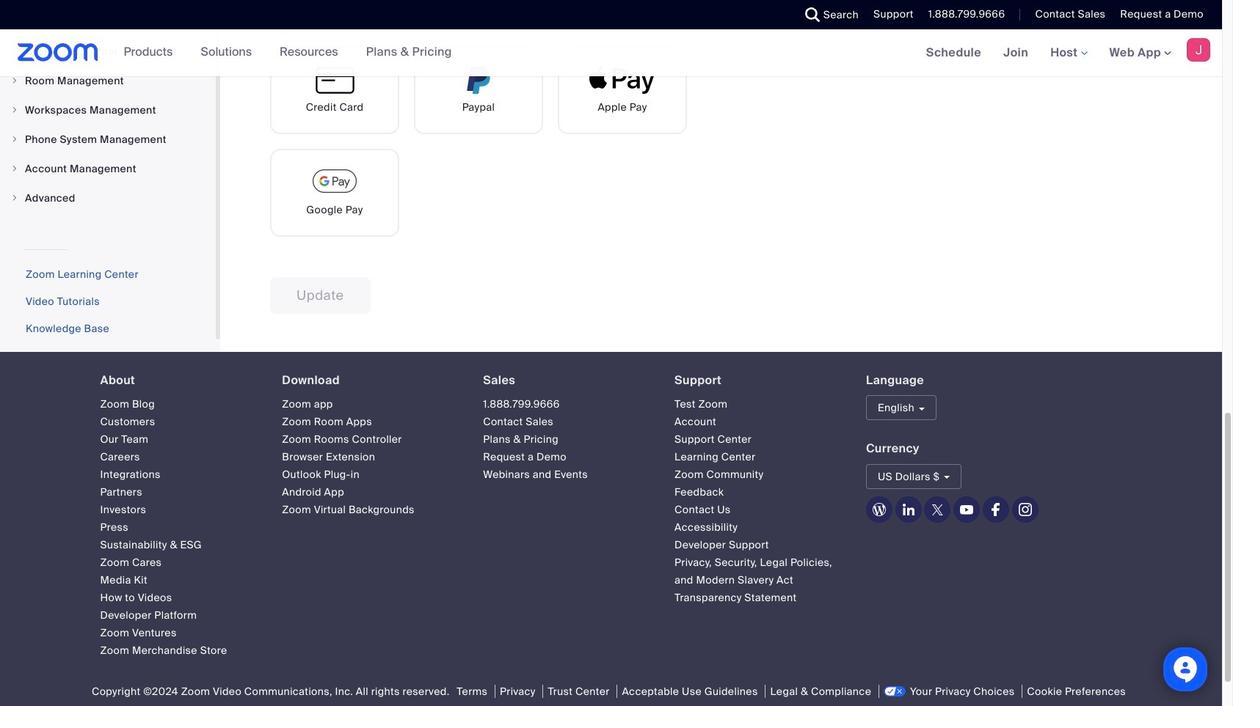 Task type: describe. For each thing, give the bounding box(es) containing it.
right image for fifth menu item from the bottom of the admin menu menu
[[10, 76, 19, 85]]

4 menu item from the top
[[0, 155, 216, 183]]

profile picture image
[[1187, 38, 1211, 62]]

4 heading from the left
[[675, 374, 840, 387]]

1 menu item from the top
[[0, 67, 216, 95]]

right image for 1st menu item from the bottom of the admin menu menu
[[10, 194, 19, 202]]

5 menu item from the top
[[0, 184, 216, 212]]

3 menu item from the top
[[0, 125, 216, 153]]



Task type: vqa. For each thing, say whether or not it's contained in the screenshot.
profile picture
yes



Task type: locate. For each thing, give the bounding box(es) containing it.
2 right image from the top
[[10, 106, 19, 114]]

zoom logo image
[[18, 43, 98, 62]]

product information navigation
[[113, 29, 463, 76]]

1 right image from the top
[[10, 76, 19, 85]]

1 vertical spatial right image
[[10, 106, 19, 114]]

right image for 3rd menu item from the bottom
[[10, 135, 19, 144]]

right image for fourth menu item from the bottom
[[10, 106, 19, 114]]

1 vertical spatial right image
[[10, 194, 19, 202]]

right image
[[10, 135, 19, 144], [10, 194, 19, 202]]

1 right image from the top
[[10, 135, 19, 144]]

right image
[[10, 76, 19, 85], [10, 106, 19, 114], [10, 164, 19, 173]]

2 heading from the left
[[282, 374, 457, 387]]

0 vertical spatial right image
[[10, 76, 19, 85]]

2 right image from the top
[[10, 194, 19, 202]]

2 menu item from the top
[[0, 96, 216, 124]]

1 heading from the left
[[100, 374, 256, 387]]

menu item
[[0, 67, 216, 95], [0, 96, 216, 124], [0, 125, 216, 153], [0, 155, 216, 183], [0, 184, 216, 212]]

0 vertical spatial right image
[[10, 135, 19, 144]]

right image for 4th menu item from the top of the admin menu menu
[[10, 164, 19, 173]]

heading
[[100, 374, 256, 387], [282, 374, 457, 387], [483, 374, 648, 387], [675, 374, 840, 387]]

admin menu menu
[[0, 0, 216, 213]]

2 vertical spatial right image
[[10, 164, 19, 173]]

banner
[[0, 29, 1222, 77]]

3 right image from the top
[[10, 164, 19, 173]]

meetings navigation
[[915, 29, 1222, 77]]

3 heading from the left
[[483, 374, 648, 387]]



